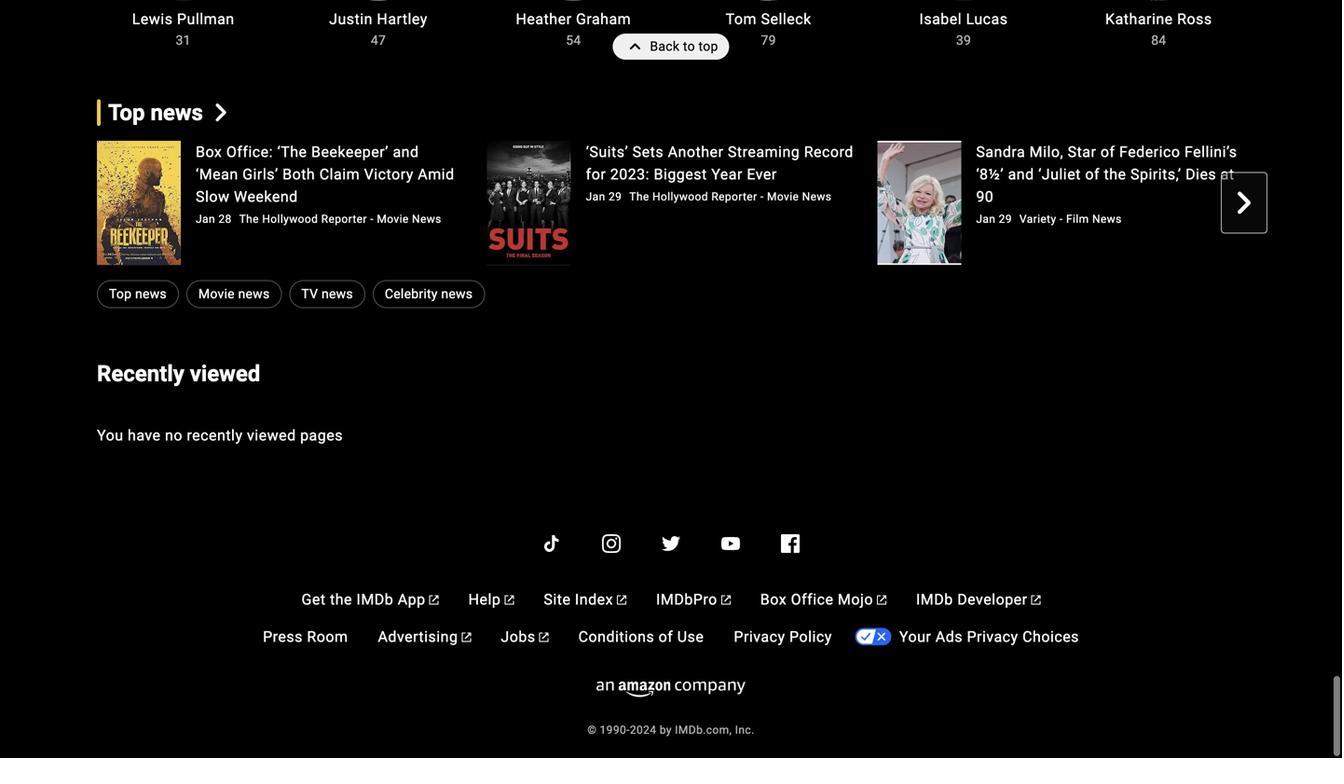 Task type: vqa. For each thing, say whether or not it's contained in the screenshot.
Box Office: 'The Beekeeper' and 'Mean Girls' Both Claim Victory Amid Slow Weekend image in the top left of the page
yes



Task type: describe. For each thing, give the bounding box(es) containing it.
the inside box office: 'the beekeeper' and 'mean girls' both claim victory amid slow weekend jan 28 the hollywood reporter - movie news
[[239, 213, 259, 226]]

news for movie news button
[[238, 286, 270, 301]]

no
[[165, 427, 183, 444]]

29 inside "sandra milo, star of federico fellini's '8½' and 'juliet of the spirits,' dies at 90 jan 29 variety - film news"
[[999, 213, 1013, 226]]

press room button
[[256, 618, 356, 656]]

the inside button
[[330, 591, 353, 609]]

news for celebrity news button
[[441, 286, 473, 301]]

heather
[[516, 10, 572, 28]]

amid
[[418, 166, 455, 183]]

2 imdb from the left
[[917, 591, 954, 609]]

tv news
[[302, 286, 353, 301]]

news for sandra milo, star of federico fellini's '8½' and 'juliet of the spirits,' dies at 90
[[1093, 213, 1122, 226]]

1990-
[[600, 724, 630, 737]]

tv
[[302, 286, 318, 301]]

site index
[[544, 591, 614, 609]]

your ads privacy choices button
[[892, 618, 1087, 656]]

use
[[678, 628, 704, 646]]

milo,
[[1030, 143, 1064, 161]]

conditions of use
[[579, 628, 704, 646]]

top for top news button
[[109, 286, 132, 301]]

2 privacy from the left
[[967, 628, 1019, 646]]

box office: 'the beekeeper' and 'mean girls' both claim victory amid slow weekend jan 28 the hollywood reporter - movie news
[[196, 143, 455, 226]]

both
[[283, 166, 315, 183]]

celebrity news button
[[373, 280, 485, 308]]

- for sandra milo, star of federico fellini's '8½' and 'juliet of the spirits,' dies at 90
[[1060, 213, 1064, 226]]

reporter inside box office: 'the beekeeper' and 'mean girls' both claim victory amid slow weekend jan 28 the hollywood reporter - movie news
[[321, 213, 367, 226]]

weekend
[[234, 188, 298, 206]]

launch inline image for box office mojo
[[877, 595, 887, 605]]

justin
[[329, 10, 373, 28]]

get the imdb app
[[302, 591, 426, 609]]

©
[[588, 724, 597, 737]]

'suits' sets another streaming record for 2023: biggest year ever image
[[487, 141, 571, 265]]

top news for "top news" link
[[108, 99, 203, 126]]

launch inline image for imdbpro
[[722, 595, 731, 605]]

jobs
[[501, 628, 536, 646]]

lewis pullman 31
[[132, 10, 235, 48]]

celebrity
[[385, 286, 438, 301]]

31
[[176, 32, 191, 48]]

hollywood inside box office: 'the beekeeper' and 'mean girls' both claim victory amid slow weekend jan 28 the hollywood reporter - movie news
[[262, 213, 318, 226]]

justin hartley 47
[[329, 10, 428, 48]]

news for box office: 'the beekeeper' and 'mean girls' both claim victory amid slow weekend
[[412, 213, 442, 226]]

'juliet
[[1039, 166, 1082, 183]]

of inside button
[[659, 628, 674, 646]]

top news button
[[97, 280, 179, 308]]

katharine
[[1106, 10, 1174, 28]]

movie inside the 'suits' sets another streaming record for 2023: biggest year ever jan 29 the hollywood reporter - movie news
[[767, 190, 799, 203]]

news for tv news 'button'
[[322, 286, 353, 301]]

and inside box office: 'the beekeeper' and 'mean girls' both claim victory amid slow weekend jan 28 the hollywood reporter - movie news
[[393, 143, 419, 161]]

imdbpro
[[657, 591, 718, 609]]

biggest
[[654, 166, 708, 183]]

expand less image
[[624, 34, 650, 60]]

sandra milo, star of federico fellini's '8½' and 'juliet of the spirits,' dies at 90 image
[[878, 141, 962, 265]]

54
[[566, 32, 581, 48]]

get
[[302, 591, 326, 609]]

news inside the 'suits' sets another streaming record for 2023: biggest year ever jan 29 the hollywood reporter - movie news
[[803, 190, 832, 203]]

you have no recently viewed pages
[[97, 427, 343, 444]]

top news link
[[97, 99, 230, 126]]

'suits' sets another streaming record for 2023: biggest year ever jan 29 the hollywood reporter - movie news
[[586, 143, 854, 203]]

pullman
[[177, 10, 235, 28]]

47
[[371, 32, 386, 48]]

get the imdb app button
[[294, 581, 446, 618]]

90
[[977, 188, 994, 206]]

help
[[469, 591, 501, 609]]

youtube image
[[720, 533, 742, 555]]

your
[[900, 628, 932, 646]]

at
[[1221, 166, 1235, 183]]

sets
[[633, 143, 664, 161]]

variety
[[1020, 213, 1057, 226]]

isabel lucas 39
[[920, 10, 1009, 48]]

office
[[791, 591, 834, 609]]

your ads privacy choices image
[[855, 628, 892, 646]]

to
[[683, 39, 695, 54]]

for
[[586, 166, 606, 183]]

top
[[699, 39, 719, 54]]

movie inside box office: 'the beekeeper' and 'mean girls' both claim victory amid slow weekend jan 28 the hollywood reporter - movie news
[[377, 213, 409, 226]]

jobs button
[[494, 618, 556, 656]]

another
[[668, 143, 724, 161]]

launch inline image for help
[[505, 595, 514, 605]]

back to top button
[[613, 34, 730, 60]]

box for box office: 'the beekeeper' and 'mean girls' both claim victory amid slow weekend jan 28 the hollywood reporter - movie news
[[196, 143, 222, 161]]

back to top
[[650, 39, 719, 54]]

recently
[[97, 360, 184, 387]]

press
[[263, 628, 303, 646]]

1 imdb from the left
[[357, 591, 394, 609]]

box office mojo
[[761, 591, 874, 609]]

imdb developer
[[917, 591, 1028, 609]]

0 vertical spatial of
[[1101, 143, 1116, 161]]

imdb, an amazon company image
[[597, 681, 746, 698]]

sandra milo, star of federico fellini's '8½' and 'juliet of the spirits,' dies at 90 jan 29 variety - film news
[[977, 143, 1238, 226]]

ever
[[747, 166, 778, 183]]

you
[[97, 427, 124, 444]]

privacy policy
[[734, 628, 833, 646]]

policy
[[790, 628, 833, 646]]

federico
[[1120, 143, 1181, 161]]

news for top news button
[[135, 286, 167, 301]]

28
[[219, 213, 232, 226]]

recently viewed
[[97, 360, 260, 387]]

twitter image
[[660, 533, 683, 555]]

inc.
[[735, 724, 755, 737]]

claim
[[320, 166, 360, 183]]

have
[[128, 427, 161, 444]]

girls'
[[243, 166, 279, 183]]



Task type: locate. For each thing, give the bounding box(es) containing it.
box inside button
[[761, 591, 787, 609]]

0 vertical spatial hollywood
[[653, 190, 709, 203]]

- for box office: 'the beekeeper' and 'mean girls' both claim victory amid slow weekend
[[370, 213, 374, 226]]

tiktok image
[[541, 533, 563, 555]]

1 horizontal spatial box
[[761, 591, 787, 609]]

news down 'amid'
[[412, 213, 442, 226]]

launch inline image up choices
[[1032, 595, 1041, 605]]

1 vertical spatial of
[[1086, 166, 1100, 183]]

1 horizontal spatial privacy
[[967, 628, 1019, 646]]

1 horizontal spatial news
[[803, 190, 832, 203]]

0 horizontal spatial reporter
[[321, 213, 367, 226]]

victory
[[364, 166, 414, 183]]

jan left 28
[[196, 213, 215, 226]]

box office mojo button
[[753, 581, 894, 618]]

jan inside the 'suits' sets another streaming record for 2023: biggest year ever jan 29 the hollywood reporter - movie news
[[586, 190, 606, 203]]

news left tv
[[238, 286, 270, 301]]

0 horizontal spatial 29
[[609, 190, 622, 203]]

1 horizontal spatial the
[[630, 190, 650, 203]]

0 vertical spatial and
[[393, 143, 419, 161]]

top inside button
[[109, 286, 132, 301]]

0 vertical spatial viewed
[[190, 360, 260, 387]]

hollywood down biggest
[[653, 190, 709, 203]]

0 horizontal spatial privacy
[[734, 628, 786, 646]]

top news
[[108, 99, 203, 126], [109, 286, 167, 301]]

tom
[[726, 10, 757, 28]]

1 vertical spatial the
[[239, 213, 259, 226]]

news for "top news" link
[[151, 99, 203, 126]]

movie down 28
[[199, 286, 235, 301]]

privacy left policy
[[734, 628, 786, 646]]

'8½'
[[977, 166, 1004, 183]]

advertising
[[378, 628, 458, 646]]

launch inline image inside imdbpro button
[[722, 595, 731, 605]]

1 vertical spatial the
[[330, 591, 353, 609]]

1 horizontal spatial hollywood
[[653, 190, 709, 203]]

box inside box office: 'the beekeeper' and 'mean girls' both claim victory amid slow weekend jan 28 the hollywood reporter - movie news
[[196, 143, 222, 161]]

launch inline image for imdb developer
[[1032, 595, 1041, 605]]

conditions
[[579, 628, 655, 646]]

jan
[[586, 190, 606, 203], [196, 213, 215, 226], [977, 213, 996, 226]]

your ads privacy choices
[[900, 628, 1080, 646]]

site
[[544, 591, 571, 609]]

1 vertical spatial 29
[[999, 213, 1013, 226]]

box for box office mojo
[[761, 591, 787, 609]]

1 privacy from the left
[[734, 628, 786, 646]]

2 vertical spatial movie
[[199, 286, 235, 301]]

top news left chevron right inline image
[[108, 99, 203, 126]]

- left film
[[1060, 213, 1064, 226]]

launch inline image for site index
[[617, 595, 627, 605]]

launch inline image inside jobs button
[[540, 633, 549, 642]]

movie down the victory
[[377, 213, 409, 226]]

heather graham 54
[[516, 10, 631, 48]]

news inside "sandra milo, star of federico fellini's '8½' and 'juliet of the spirits,' dies at 90 jan 29 variety - film news"
[[1093, 213, 1122, 226]]

reporter
[[712, 190, 758, 203], [321, 213, 367, 226]]

the down 2023:
[[630, 190, 650, 203]]

instagram image
[[601, 533, 623, 555]]

79
[[761, 32, 777, 48]]

news right film
[[1093, 213, 1122, 226]]

0 vertical spatial top news
[[108, 99, 203, 126]]

1 horizontal spatial launch inline image
[[722, 595, 731, 605]]

privacy down the developer at the right
[[967, 628, 1019, 646]]

reporter inside the 'suits' sets another streaming record for 2023: biggest year ever jan 29 the hollywood reporter - movie news
[[712, 190, 758, 203]]

tom selleck 79
[[726, 10, 812, 48]]

movie down 'ever'
[[767, 190, 799, 203]]

dies
[[1186, 166, 1217, 183]]

movie news button
[[186, 280, 282, 308]]

1 horizontal spatial 29
[[999, 213, 1013, 226]]

viewed
[[190, 360, 260, 387], [247, 427, 296, 444]]

launch inline image inside imdb developer button
[[1032, 595, 1041, 605]]

29 inside the 'suits' sets another streaming record for 2023: biggest year ever jan 29 the hollywood reporter - movie news
[[609, 190, 622, 203]]

1 horizontal spatial jan
[[586, 190, 606, 203]]

news
[[803, 190, 832, 203], [412, 213, 442, 226], [1093, 213, 1122, 226]]

press room
[[263, 628, 348, 646]]

0 horizontal spatial the
[[239, 213, 259, 226]]

jan down 90 at the top
[[977, 213, 996, 226]]

hartley
[[377, 10, 428, 28]]

1 vertical spatial viewed
[[247, 427, 296, 444]]

imdb.com,
[[675, 724, 732, 737]]

1 vertical spatial top news
[[109, 286, 167, 301]]

- inside "sandra milo, star of federico fellini's '8½' and 'juliet of the spirits,' dies at 90 jan 29 variety - film news"
[[1060, 213, 1064, 226]]

box up 'mean
[[196, 143, 222, 161]]

0 horizontal spatial movie
[[199, 286, 235, 301]]

0 horizontal spatial jan
[[196, 213, 215, 226]]

top
[[108, 99, 145, 126], [109, 286, 132, 301]]

2 horizontal spatial launch inline image
[[877, 595, 887, 605]]

beekeeper'
[[311, 143, 389, 161]]

3 launch inline image from the left
[[877, 595, 887, 605]]

jan inside box office: 'the beekeeper' and 'mean girls' both claim victory amid slow weekend jan 28 the hollywood reporter - movie news
[[196, 213, 215, 226]]

pages
[[300, 427, 343, 444]]

imdb developer button
[[909, 581, 1049, 618]]

'the
[[277, 143, 307, 161]]

top up box office: 'the beekeeper' and 'mean girls' both claim victory amid slow weekend image
[[108, 99, 145, 126]]

1 horizontal spatial reporter
[[712, 190, 758, 203]]

app
[[398, 591, 426, 609]]

1 vertical spatial and
[[1009, 166, 1035, 183]]

index
[[575, 591, 614, 609]]

fellini's
[[1185, 143, 1238, 161]]

0 horizontal spatial box
[[196, 143, 222, 161]]

ross
[[1178, 10, 1213, 28]]

celebrity news
[[385, 286, 473, 301]]

reporter down claim
[[321, 213, 367, 226]]

news inside box office: 'the beekeeper' and 'mean girls' both claim victory amid slow weekend jan 28 the hollywood reporter - movie news
[[412, 213, 442, 226]]

jan down for
[[586, 190, 606, 203]]

advertising button
[[371, 618, 479, 656]]

0 horizontal spatial and
[[393, 143, 419, 161]]

launch inline image
[[505, 595, 514, 605], [722, 595, 731, 605], [877, 595, 887, 605]]

- down 'ever'
[[761, 190, 764, 203]]

launch inline image inside 'help' button
[[505, 595, 514, 605]]

film
[[1067, 213, 1090, 226]]

1 vertical spatial movie
[[377, 213, 409, 226]]

mojo
[[838, 591, 874, 609]]

0 horizontal spatial imdb
[[357, 591, 394, 609]]

0 vertical spatial top
[[108, 99, 145, 126]]

graham
[[576, 10, 631, 28]]

0 vertical spatial box
[[196, 143, 222, 161]]

lewis
[[132, 10, 173, 28]]

ads
[[936, 628, 963, 646]]

streaming
[[728, 143, 800, 161]]

of left use
[[659, 628, 674, 646]]

launch inline image for get the imdb app
[[430, 595, 439, 605]]

launch inline image for jobs
[[540, 633, 549, 642]]

facebook image
[[780, 533, 802, 555]]

top news inside button
[[109, 286, 167, 301]]

star
[[1068, 143, 1097, 161]]

movie inside button
[[199, 286, 235, 301]]

29
[[609, 190, 622, 203], [999, 213, 1013, 226]]

2 horizontal spatial -
[[1060, 213, 1064, 226]]

room
[[307, 628, 348, 646]]

and down sandra
[[1009, 166, 1035, 183]]

top up recently
[[109, 286, 132, 301]]

box office: 'the beekeeper' and 'mean girls' both claim victory amid slow weekend image
[[97, 141, 181, 265]]

box
[[196, 143, 222, 161], [761, 591, 787, 609]]

record
[[804, 143, 854, 161]]

0 horizontal spatial the
[[330, 591, 353, 609]]

1 horizontal spatial -
[[761, 190, 764, 203]]

lucas
[[967, 10, 1009, 28]]

1 horizontal spatial and
[[1009, 166, 1035, 183]]

movie news
[[199, 286, 270, 301]]

0 vertical spatial the
[[630, 190, 650, 203]]

launch inline image right imdbpro
[[722, 595, 731, 605]]

1 vertical spatial top
[[109, 286, 132, 301]]

2 vertical spatial of
[[659, 628, 674, 646]]

launch inline image inside box office mojo button
[[877, 595, 887, 605]]

box up privacy policy button
[[761, 591, 787, 609]]

1 vertical spatial hollywood
[[262, 213, 318, 226]]

0 horizontal spatial -
[[370, 213, 374, 226]]

news right 'celebrity' at the left
[[441, 286, 473, 301]]

group containing box office: 'the beekeeper' and 'mean girls' both claim victory amid slow weekend
[[75, 141, 1268, 265]]

1 horizontal spatial movie
[[377, 213, 409, 226]]

29 down 2023:
[[609, 190, 622, 203]]

launch inline image right index
[[617, 595, 627, 605]]

jan inside "sandra milo, star of federico fellini's '8½' and 'juliet of the spirits,' dies at 90 jan 29 variety - film news"
[[977, 213, 996, 226]]

top news for top news button
[[109, 286, 167, 301]]

launch inline image inside the get the imdb app button
[[430, 595, 439, 605]]

viewed up you have no recently viewed pages
[[190, 360, 260, 387]]

year
[[712, 166, 743, 183]]

0 horizontal spatial news
[[412, 213, 442, 226]]

recently
[[187, 427, 243, 444]]

top for "top news" link
[[108, 99, 145, 126]]

the right 'get' on the left bottom of the page
[[330, 591, 353, 609]]

sandra
[[977, 143, 1026, 161]]

launch inline image inside site index button
[[617, 595, 627, 605]]

hollywood inside the 'suits' sets another streaming record for 2023: biggest year ever jan 29 the hollywood reporter - movie news
[[653, 190, 709, 203]]

launch inline image right the help
[[505, 595, 514, 605]]

viewed left pages
[[247, 427, 296, 444]]

29 left variety
[[999, 213, 1013, 226]]

by
[[660, 724, 672, 737]]

reporter down "year"
[[712, 190, 758, 203]]

39
[[957, 32, 972, 48]]

- down the victory
[[370, 213, 374, 226]]

and inside "sandra milo, star of federico fellini's '8½' and 'juliet of the spirits,' dies at 90 jan 29 variety - film news"
[[1009, 166, 1035, 183]]

0 vertical spatial the
[[1105, 166, 1127, 183]]

0 horizontal spatial hollywood
[[262, 213, 318, 226]]

the inside "sandra milo, star of federico fellini's '8½' and 'juliet of the spirits,' dies at 90 jan 29 variety - film news"
[[1105, 166, 1127, 183]]

0 vertical spatial reporter
[[712, 190, 758, 203]]

launch inline image inside advertising 'button'
[[462, 633, 471, 642]]

launch inline image down the help
[[462, 633, 471, 642]]

84
[[1152, 32, 1167, 48]]

2 horizontal spatial news
[[1093, 213, 1122, 226]]

privacy policy button
[[727, 618, 840, 656]]

- inside the 'suits' sets another streaming record for 2023: biggest year ever jan 29 the hollywood reporter - movie news
[[761, 190, 764, 203]]

news down record at the right top of the page
[[803, 190, 832, 203]]

0 vertical spatial 29
[[609, 190, 622, 203]]

0 vertical spatial movie
[[767, 190, 799, 203]]

2024
[[630, 724, 657, 737]]

2 launch inline image from the left
[[722, 595, 731, 605]]

group
[[75, 141, 1268, 265]]

and up the victory
[[393, 143, 419, 161]]

2 horizontal spatial jan
[[977, 213, 996, 226]]

1 vertical spatial box
[[761, 591, 787, 609]]

chevron right inline image
[[1234, 192, 1256, 214]]

launch inline image right jobs on the bottom of the page
[[540, 633, 549, 642]]

the right 28
[[239, 213, 259, 226]]

launch inline image
[[430, 595, 439, 605], [617, 595, 627, 605], [1032, 595, 1041, 605], [462, 633, 471, 642], [540, 633, 549, 642]]

spirits,'
[[1131, 166, 1182, 183]]

news up recently
[[135, 286, 167, 301]]

chevron right inline image
[[212, 104, 230, 121]]

1 vertical spatial reporter
[[321, 213, 367, 226]]

the inside the 'suits' sets another streaming record for 2023: biggest year ever jan 29 the hollywood reporter - movie news
[[630, 190, 650, 203]]

1 horizontal spatial imdb
[[917, 591, 954, 609]]

- inside box office: 'the beekeeper' and 'mean girls' both claim victory amid slow weekend jan 28 the hollywood reporter - movie news
[[370, 213, 374, 226]]

top news up recently
[[109, 286, 167, 301]]

of down the star at right
[[1086, 166, 1100, 183]]

imdb up ads
[[917, 591, 954, 609]]

launch inline image for advertising
[[462, 633, 471, 642]]

1 horizontal spatial the
[[1105, 166, 1127, 183]]

of right the star at right
[[1101, 143, 1116, 161]]

2 horizontal spatial movie
[[767, 190, 799, 203]]

launch inline image right app
[[430, 595, 439, 605]]

the left spirits,'
[[1105, 166, 1127, 183]]

developer
[[958, 591, 1028, 609]]

privacy
[[734, 628, 786, 646], [967, 628, 1019, 646]]

slow
[[196, 188, 230, 206]]

help button
[[461, 581, 522, 618]]

news right tv
[[322, 286, 353, 301]]

news inside 'button'
[[322, 286, 353, 301]]

imdb left app
[[357, 591, 394, 609]]

tv news button
[[289, 280, 365, 308]]

news left chevron right inline image
[[151, 99, 203, 126]]

0 horizontal spatial launch inline image
[[505, 595, 514, 605]]

office:
[[226, 143, 273, 161]]

hollywood down weekend
[[262, 213, 318, 226]]

1 launch inline image from the left
[[505, 595, 514, 605]]

launch inline image right mojo
[[877, 595, 887, 605]]



